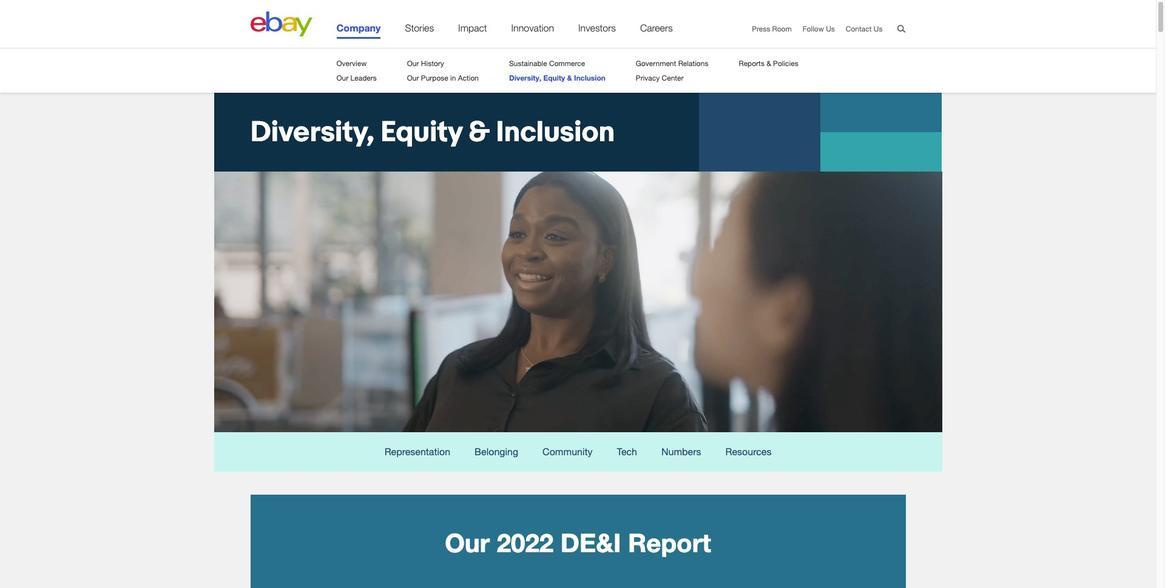 Task type: describe. For each thing, give the bounding box(es) containing it.
government relations privacy center
[[636, 59, 709, 83]]

inclusion inside banner
[[496, 116, 615, 148]]

policies
[[773, 59, 799, 68]]

contact us
[[846, 24, 883, 33]]

contact us link
[[846, 24, 883, 33]]

room
[[772, 24, 792, 33]]

press
[[752, 24, 770, 33]]

reports & policies
[[739, 59, 799, 68]]

relations
[[678, 59, 709, 68]]

community
[[543, 446, 593, 458]]

numbers
[[662, 446, 701, 458]]

press room
[[752, 24, 792, 33]]

sustainable commerce diversity, equity & inclusion
[[509, 59, 606, 83]]

us for follow us
[[826, 24, 835, 33]]

overview
[[337, 59, 367, 68]]

resources
[[726, 446, 772, 458]]

sustainable
[[509, 59, 547, 68]]

investors link
[[578, 22, 616, 39]]

& inside the diversity, equity & inclusion banner
[[469, 116, 490, 148]]

leaders
[[351, 73, 377, 83]]

our inside overview our leaders
[[337, 73, 349, 83]]

company
[[337, 22, 381, 33]]

innovation link
[[511, 22, 554, 39]]

history
[[421, 59, 444, 68]]

belonging link
[[475, 446, 518, 463]]

stories
[[405, 22, 434, 33]]

privacy
[[636, 73, 660, 83]]

our leaders link
[[337, 73, 377, 83]]

resources link
[[726, 446, 772, 463]]

overview link
[[337, 59, 367, 68]]

0 vertical spatial &
[[767, 59, 771, 68]]

impact link
[[458, 22, 487, 39]]

our purpose in action link
[[407, 73, 479, 83]]

government relations link
[[636, 59, 709, 68]]

action
[[458, 73, 479, 83]]

reports & policies link
[[739, 59, 799, 68]]

community link
[[543, 446, 593, 463]]

stories link
[[405, 22, 434, 39]]

quick links list
[[741, 24, 883, 34]]

diversity, equity & inclusion banner
[[0, 93, 1156, 434]]

2022
[[497, 528, 554, 558]]

investors
[[578, 22, 616, 33]]

belonging
[[475, 446, 518, 458]]

de&i
[[561, 528, 621, 558]]

government
[[636, 59, 676, 68]]

our history link
[[407, 59, 444, 68]]

follow us
[[803, 24, 835, 33]]



Task type: locate. For each thing, give the bounding box(es) containing it.
contact
[[846, 24, 872, 33]]

inclusion inside 'sustainable commerce diversity, equity & inclusion'
[[574, 73, 606, 83]]

1 horizontal spatial diversity,
[[509, 73, 541, 83]]

company link
[[337, 22, 381, 39]]

1 vertical spatial equity
[[381, 116, 463, 148]]

equity down sustainable commerce 'link' on the top of page
[[543, 73, 565, 83]]

center
[[662, 73, 684, 83]]

0 vertical spatial diversity,
[[509, 73, 541, 83]]

&
[[767, 59, 771, 68], [567, 73, 572, 83], [469, 116, 490, 148]]

us right "follow"
[[826, 24, 835, 33]]

overview our leaders
[[337, 59, 377, 83]]

0 vertical spatial inclusion
[[574, 73, 606, 83]]

follow us link
[[803, 24, 835, 33]]

our left 2022
[[445, 528, 490, 558]]

& left policies
[[767, 59, 771, 68]]

follow
[[803, 24, 824, 33]]

0 horizontal spatial us
[[826, 24, 835, 33]]

report
[[628, 528, 711, 558]]

us
[[826, 24, 835, 33], [874, 24, 883, 33]]

0 horizontal spatial diversity,
[[250, 116, 374, 148]]

sub navigation navigation
[[0, 433, 1156, 472]]

1 horizontal spatial us
[[874, 24, 883, 33]]

inclusion down diversity, equity & inclusion link
[[496, 116, 615, 148]]

1 horizontal spatial &
[[567, 73, 572, 83]]

1 horizontal spatial equity
[[543, 73, 565, 83]]

our inside main content element
[[445, 528, 490, 558]]

main content element
[[0, 93, 1156, 589]]

inclusion
[[574, 73, 606, 83], [496, 116, 615, 148]]

diversity, inside 'sustainable commerce diversity, equity & inclusion'
[[509, 73, 541, 83]]

us for contact us
[[874, 24, 883, 33]]

commerce
[[549, 59, 585, 68]]

diversity,
[[509, 73, 541, 83], [250, 116, 374, 148]]

equity down purpose
[[381, 116, 463, 148]]

our down our history "link" at left top
[[407, 73, 419, 83]]

2 vertical spatial &
[[469, 116, 490, 148]]

our 2022 de&i report
[[445, 528, 711, 558]]

home image
[[250, 12, 312, 36]]

diversity, equity & inclusion
[[250, 116, 615, 148]]

reports
[[739, 59, 765, 68]]

careers link
[[640, 22, 673, 39]]

our left history
[[407, 59, 419, 68]]

innovation
[[511, 22, 554, 33]]

careers
[[640, 22, 673, 33]]

our down overview "link"
[[337, 73, 349, 83]]

press room link
[[752, 24, 792, 33]]

2 us from the left
[[874, 24, 883, 33]]

tech
[[617, 446, 637, 458]]

purpose
[[421, 73, 448, 83]]

tech link
[[617, 446, 637, 463]]

0 horizontal spatial &
[[469, 116, 490, 148]]

2 horizontal spatial &
[[767, 59, 771, 68]]

inclusion down commerce
[[574, 73, 606, 83]]

0 vertical spatial equity
[[543, 73, 565, 83]]

& inside 'sustainable commerce diversity, equity & inclusion'
[[567, 73, 572, 83]]

1 vertical spatial diversity,
[[250, 116, 374, 148]]

sustainable commerce link
[[509, 59, 585, 68]]

& down action
[[469, 116, 490, 148]]

equity inside 'sustainable commerce diversity, equity & inclusion'
[[543, 73, 565, 83]]

1 us from the left
[[826, 24, 835, 33]]

diversity, inside banner
[[250, 116, 374, 148]]

our history our purpose in action
[[407, 59, 479, 83]]

in
[[450, 73, 456, 83]]

impact
[[458, 22, 487, 33]]

1 vertical spatial inclusion
[[496, 116, 615, 148]]

privacy center link
[[636, 73, 684, 83]]

our
[[407, 59, 419, 68], [337, 73, 349, 83], [407, 73, 419, 83], [445, 528, 490, 558]]

numbers link
[[662, 446, 701, 463]]

1 vertical spatial &
[[567, 73, 572, 83]]

representation
[[385, 446, 450, 458]]

& down commerce
[[567, 73, 572, 83]]

equity
[[543, 73, 565, 83], [381, 116, 463, 148]]

representation link
[[385, 446, 450, 463]]

diversity, equity & inclusion link
[[509, 73, 606, 83]]

equity inside banner
[[381, 116, 463, 148]]

us right contact
[[874, 24, 883, 33]]

0 horizontal spatial equity
[[381, 116, 463, 148]]



Task type: vqa. For each thing, say whether or not it's contained in the screenshot.
2nd Us from the right
yes



